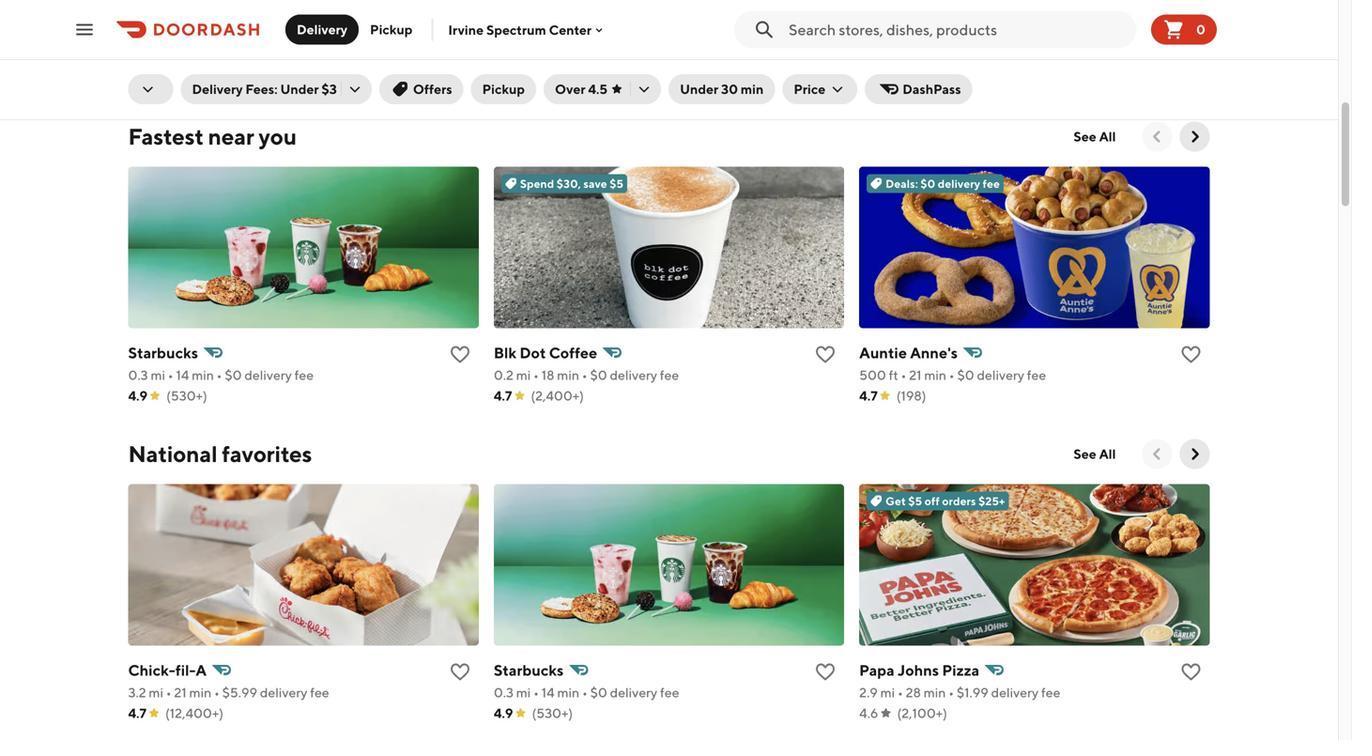 Task type: describe. For each thing, give the bounding box(es) containing it.
sponsored
[[128, 50, 192, 65]]

get $5 off orders $25+
[[886, 494, 1005, 508]]

click to add this store to your saved list image for lounge
[[449, 26, 471, 48]]

national favorites
[[128, 440, 312, 467]]

2.9 mi • 28 min • $1.99 delivery fee
[[859, 685, 1061, 700]]

$25+
[[979, 494, 1005, 508]]

min inside button
[[741, 81, 764, 97]]

(2,400+)
[[531, 388, 584, 403]]

anne's
[[910, 344, 958, 362]]

see all link for national favorites
[[1062, 439, 1127, 469]]

(177)
[[531, 70, 559, 86]]

spend $30, save $5
[[520, 177, 624, 190]]

1 under from the left
[[280, 81, 319, 97]]

open menu image
[[73, 18, 96, 41]]

dashpass button
[[865, 74, 973, 104]]

you
[[259, 123, 297, 150]]

triquest
[[859, 26, 917, 44]]

see all for national favorites
[[1074, 446, 1116, 462]]

see all for fastest near you
[[1074, 129, 1116, 144]]

500
[[859, 367, 886, 383]]

papa
[[859, 661, 895, 679]]

irvine
[[448, 22, 484, 37]]

under inside button
[[680, 81, 719, 97]]

auntie anne's
[[859, 344, 958, 362]]

4.6 for (2,100+)
[[859, 705, 878, 721]]

all for national favorites
[[1099, 446, 1116, 462]]

1 vertical spatial 4.9
[[494, 705, 513, 721]]

30
[[721, 81, 738, 97]]

spectrum
[[486, 22, 546, 37]]

pickup for bottom "pickup" "button"
[[482, 81, 525, 97]]

basil
[[564, 26, 597, 44]]

offers button
[[379, 74, 464, 104]]

center
[[549, 22, 592, 37]]

$​0 for sea
[[592, 50, 609, 65]]

22
[[542, 50, 557, 65]]

salt
[[523, 26, 550, 44]]

irvine spectrum center button
[[448, 22, 607, 37]]

under 30 min button
[[669, 74, 775, 104]]

0 horizontal spatial pickup button
[[359, 15, 424, 45]]

+
[[553, 26, 561, 44]]

off
[[925, 494, 940, 508]]

1 horizontal spatial 0.3 mi • 14 min • $​0 delivery fee
[[494, 685, 679, 700]]

see all link for fastest near you
[[1062, 122, 1127, 152]]

$3
[[322, 81, 337, 97]]

fees:
[[245, 81, 278, 97]]

17
[[251, 50, 263, 65]]

(198)
[[897, 388, 926, 403]]

burger lounge
[[128, 26, 233, 44]]

0.9
[[859, 50, 880, 65]]

3.2 mi • 21 min • $5.99 delivery fee
[[128, 685, 329, 700]]

pizza
[[942, 661, 980, 679]]

4.8
[[859, 70, 879, 86]]

all for fastest near you
[[1099, 129, 1116, 144]]

national favorites link
[[128, 439, 312, 469]]

1 vertical spatial $5
[[908, 494, 922, 508]]

blk
[[494, 344, 517, 362]]

ft
[[889, 367, 898, 383]]

see for national favorites
[[1074, 446, 1097, 462]]

3.2
[[128, 685, 146, 700]]

chick-fil-a
[[128, 661, 207, 679]]

0.2
[[494, 367, 514, 383]]

near
[[208, 123, 254, 150]]

price
[[794, 81, 826, 97]]

click to add this store to your saved list image for johns
[[1180, 661, 1203, 683]]

$1.99
[[957, 685, 989, 700]]

0 button
[[1151, 15, 1217, 45]]

delivery button
[[285, 15, 359, 45]]

0.3 mi • 22 min • $​0 delivery fee
[[494, 50, 681, 65]]

500 ft • 21 min • $​0 delivery fee
[[859, 367, 1046, 383]]

under 30 min
[[680, 81, 764, 97]]

johns
[[898, 661, 939, 679]]

burger
[[128, 26, 176, 44]]

deals: $0 delivery fee
[[886, 177, 1000, 190]]

lounge
[[179, 26, 233, 44]]

fastest near you link
[[128, 122, 297, 152]]

sea
[[494, 26, 519, 44]]

18
[[542, 367, 555, 383]]

spend
[[520, 177, 554, 190]]

offers
[[413, 81, 452, 97]]

Store search: begin typing to search for stores available on DoorDash text field
[[789, 19, 1129, 40]]

over 4.5 button
[[544, 74, 661, 104]]

over 4.5
[[555, 81, 608, 97]]

$​0 for triquest
[[957, 50, 974, 65]]

0 vertical spatial 0.3 mi • 14 min • $​0 delivery fee
[[128, 367, 314, 383]]

auntie
[[859, 344, 907, 362]]

sponsored • 0.3 mi • 17 min
[[128, 50, 288, 65]]

triquest cafe
[[859, 26, 953, 44]]



Task type: vqa. For each thing, say whether or not it's contained in the screenshot.
Retail stores delivered
no



Task type: locate. For each thing, give the bounding box(es) containing it.
$30,
[[557, 177, 581, 190]]

$5 right save on the left top
[[610, 177, 624, 190]]

0 horizontal spatial 14
[[176, 367, 189, 383]]

0 vertical spatial all
[[1099, 129, 1116, 144]]

fil-
[[176, 661, 196, 679]]

fastest
[[128, 123, 204, 150]]

1 vertical spatial next button of carousel image
[[1186, 445, 1204, 463]]

pickup
[[370, 22, 413, 37], [482, 81, 525, 97]]

$0 down sponsored • 0.3 mi • 17 min
[[230, 70, 247, 86]]

1 vertical spatial all
[[1099, 446, 1116, 462]]

1 vertical spatial previous button of carousel image
[[1148, 445, 1167, 463]]

4.7 for auntie anne's
[[859, 388, 878, 403]]

0 vertical spatial see all link
[[1062, 122, 1127, 152]]

starbucks
[[128, 344, 198, 362], [494, 661, 564, 679]]

1 vertical spatial 14
[[542, 685, 555, 700]]

next button of carousel image
[[1186, 127, 1204, 146], [1186, 445, 1204, 463]]

price button
[[783, 74, 858, 104]]

papa johns pizza
[[859, 661, 980, 679]]

previous button of carousel image for national favorites
[[1148, 445, 1167, 463]]

$5
[[610, 177, 624, 190], [908, 494, 922, 508]]

0 vertical spatial 14
[[176, 367, 189, 383]]

blk dot coffee
[[494, 344, 597, 362]]

1 see all link from the top
[[1062, 122, 1127, 152]]

0 horizontal spatial 4.9
[[128, 388, 148, 403]]

pickup for left "pickup" "button"
[[370, 22, 413, 37]]

$5 left off
[[908, 494, 922, 508]]

0 vertical spatial previous button of carousel image
[[1148, 127, 1167, 146]]

next button of carousel image for national favorites
[[1186, 445, 1204, 463]]

2 see all from the top
[[1074, 446, 1116, 462]]

0 vertical spatial 4.6
[[128, 70, 147, 86]]

$5.99
[[222, 685, 257, 700]]

sea salt + basil
[[494, 26, 597, 44]]

2.9
[[859, 685, 878, 700]]

$​0
[[592, 50, 609, 65], [957, 50, 974, 65], [225, 367, 242, 383], [590, 367, 607, 383], [957, 367, 974, 383], [590, 685, 607, 700]]

dot
[[520, 344, 546, 362]]

1 previous button of carousel image from the top
[[1148, 127, 1167, 146]]

1 horizontal spatial delivery
[[297, 22, 348, 37]]

(8,200+)
[[166, 70, 219, 86]]

0 vertical spatial 4.9
[[128, 388, 148, 403]]

1 vertical spatial (530+)
[[532, 705, 573, 721]]

0.3 mi • 14 min • $​0 delivery fee
[[128, 367, 314, 383], [494, 685, 679, 700]]

0 vertical spatial see
[[1074, 129, 1097, 144]]

4.6 down sponsored
[[128, 70, 147, 86]]

chick-
[[128, 661, 176, 679]]

save
[[584, 177, 607, 190]]

4.9
[[128, 388, 148, 403], [494, 705, 513, 721]]

get
[[886, 494, 906, 508]]

$​0 for blk
[[590, 367, 607, 383]]

28
[[906, 685, 921, 700]]

a
[[196, 661, 207, 679]]

next button of carousel image for fastest near you
[[1186, 127, 1204, 146]]

1 horizontal spatial 14
[[542, 685, 555, 700]]

1 vertical spatial delivery
[[192, 81, 243, 97]]

delivery down sponsored • 0.3 mi • 17 min
[[192, 81, 243, 97]]

0 horizontal spatial (530+)
[[166, 388, 207, 403]]

click to add this store to your saved list image
[[449, 26, 471, 48], [1180, 26, 1203, 48], [449, 343, 471, 366], [449, 661, 471, 683], [814, 661, 837, 683], [1180, 661, 1203, 683]]

(530+)
[[166, 388, 207, 403], [532, 705, 573, 721]]

0
[[1196, 22, 1206, 37]]

$0 right the deals:
[[921, 177, 936, 190]]

click to add this store to your saved list image for coffee
[[814, 343, 837, 366]]

0 vertical spatial next button of carousel image
[[1186, 127, 1204, 146]]

click to add this store to your saved list image
[[814, 26, 837, 48], [814, 343, 837, 366], [1180, 343, 1203, 366]]

0 horizontal spatial under
[[280, 81, 319, 97]]

1 horizontal spatial $0
[[921, 177, 936, 190]]

min
[[266, 50, 288, 65], [559, 50, 581, 65], [924, 50, 946, 65], [741, 81, 764, 97], [192, 367, 214, 383], [557, 367, 579, 383], [924, 367, 947, 383], [189, 685, 211, 700], [557, 685, 580, 700], [924, 685, 946, 700]]

21 up (198)
[[909, 367, 922, 383]]

pickup button down sea
[[471, 74, 536, 104]]

1 horizontal spatial $5
[[908, 494, 922, 508]]

dashpass
[[903, 81, 961, 97]]

21
[[909, 367, 922, 383], [174, 685, 187, 700]]

0 vertical spatial $0
[[230, 70, 247, 86]]

pickup button
[[359, 15, 424, 45], [471, 74, 536, 104]]

1 horizontal spatial 4.9
[[494, 705, 513, 721]]

4.5
[[588, 81, 608, 97]]

pickup left (177)
[[482, 81, 525, 97]]

0.2 mi • 18 min • $​0 delivery fee
[[494, 367, 679, 383]]

under left $3
[[280, 81, 319, 97]]

1 horizontal spatial pickup
[[482, 81, 525, 97]]

0 horizontal spatial 4.6
[[128, 70, 147, 86]]

1 all from the top
[[1099, 129, 1116, 144]]

1 horizontal spatial starbucks
[[494, 661, 564, 679]]

delivery
[[612, 50, 659, 65], [976, 50, 1024, 65], [250, 70, 297, 86], [938, 177, 981, 190], [244, 367, 292, 383], [610, 367, 657, 383], [977, 367, 1025, 383], [260, 685, 307, 700], [610, 685, 658, 700], [991, 685, 1039, 700]]

over
[[555, 81, 586, 97]]

0 horizontal spatial pickup
[[370, 22, 413, 37]]

0 horizontal spatial 0.3 mi • 14 min • $​0 delivery fee
[[128, 367, 314, 383]]

1 vertical spatial 0.3 mi • 14 min • $​0 delivery fee
[[494, 685, 679, 700]]

1 vertical spatial starbucks
[[494, 661, 564, 679]]

deals:
[[886, 177, 918, 190]]

4.7 for blk dot coffee
[[494, 388, 512, 403]]

irvine spectrum center
[[448, 22, 592, 37]]

0 vertical spatial see all
[[1074, 129, 1116, 144]]

0 vertical spatial $5
[[610, 177, 624, 190]]

1 see from the top
[[1074, 129, 1097, 144]]

0 vertical spatial 21
[[909, 367, 922, 383]]

delivery inside button
[[297, 22, 348, 37]]

click to add this store to your saved list image for fil-
[[449, 661, 471, 683]]

4.7 down 500
[[859, 388, 878, 403]]

national
[[128, 440, 217, 467]]

1 next button of carousel image from the top
[[1186, 127, 1204, 146]]

14
[[176, 367, 189, 383], [542, 685, 555, 700]]

orders
[[942, 494, 976, 508]]

0 vertical spatial pickup
[[370, 22, 413, 37]]

see
[[1074, 129, 1097, 144], [1074, 446, 1097, 462]]

1 horizontal spatial pickup button
[[471, 74, 536, 104]]

delivery fees: under $3
[[192, 81, 337, 97]]

1 horizontal spatial (530+)
[[532, 705, 573, 721]]

(2,100+)
[[897, 705, 947, 721]]

21 down the fil-
[[174, 685, 187, 700]]

(12,400+)
[[165, 705, 223, 721]]

1 see all from the top
[[1074, 129, 1116, 144]]

0 horizontal spatial $5
[[610, 177, 624, 190]]

0 vertical spatial (530+)
[[166, 388, 207, 403]]

$​0 for auntie
[[957, 367, 974, 383]]

$0 for deals:
[[921, 177, 936, 190]]

4.7 left (177)
[[494, 70, 512, 86]]

4.7 for chick-fil-a
[[128, 705, 147, 721]]

1 vertical spatial see
[[1074, 446, 1097, 462]]

1 horizontal spatial 4.6
[[859, 705, 878, 721]]

pickup up offers button
[[370, 22, 413, 37]]

pickup button up offers button
[[359, 15, 424, 45]]

0 horizontal spatial $0
[[230, 70, 247, 86]]

all
[[1099, 129, 1116, 144], [1099, 446, 1116, 462]]

0 vertical spatial pickup button
[[359, 15, 424, 45]]

0.3
[[203, 50, 223, 65], [494, 50, 514, 65], [128, 367, 148, 383], [494, 685, 514, 700]]

1 vertical spatial $0
[[921, 177, 936, 190]]

1 vertical spatial pickup
[[482, 81, 525, 97]]

under
[[280, 81, 319, 97], [680, 81, 719, 97]]

click to add this store to your saved list image for +
[[814, 26, 837, 48]]

0 horizontal spatial delivery
[[192, 81, 243, 97]]

4.7 down 0.2
[[494, 388, 512, 403]]

click to add this store to your saved list image for cafe
[[1180, 26, 1203, 48]]

1 vertical spatial pickup button
[[471, 74, 536, 104]]

0 vertical spatial starbucks
[[128, 344, 198, 362]]

4.7 down 3.2
[[128, 705, 147, 721]]

0 horizontal spatial 21
[[174, 685, 187, 700]]

4.6 for (8,200+)
[[128, 70, 147, 86]]

$0
[[230, 70, 247, 86], [921, 177, 936, 190]]

21 for anne's
[[909, 367, 922, 383]]

1 horizontal spatial under
[[680, 81, 719, 97]]

(630+)
[[898, 70, 938, 86]]

2 next button of carousel image from the top
[[1186, 445, 1204, 463]]

2 see all link from the top
[[1062, 439, 1127, 469]]

1 horizontal spatial 21
[[909, 367, 922, 383]]

previous button of carousel image for fastest near you
[[1148, 127, 1167, 146]]

mi
[[226, 50, 240, 65], [516, 50, 531, 65], [882, 50, 897, 65], [151, 367, 165, 383], [516, 367, 531, 383], [149, 685, 163, 700], [516, 685, 531, 700], [881, 685, 895, 700]]

1 vertical spatial see all link
[[1062, 439, 1127, 469]]

19
[[908, 50, 921, 65]]

delivery up $3
[[297, 22, 348, 37]]

2 see from the top
[[1074, 446, 1097, 462]]

delivery for delivery
[[297, 22, 348, 37]]

4.7
[[494, 70, 512, 86], [494, 388, 512, 403], [859, 388, 878, 403], [128, 705, 147, 721]]

delivery for delivery fees: under $3
[[192, 81, 243, 97]]

see all
[[1074, 129, 1116, 144], [1074, 446, 1116, 462]]

0 vertical spatial delivery
[[297, 22, 348, 37]]

21 for fil-
[[174, 685, 187, 700]]

4.7 for sea salt + basil
[[494, 70, 512, 86]]

2 under from the left
[[680, 81, 719, 97]]

•
[[195, 50, 201, 65], [243, 50, 248, 65], [534, 50, 539, 65], [584, 50, 590, 65], [900, 50, 905, 65], [948, 50, 954, 65], [222, 70, 227, 86], [168, 367, 173, 383], [217, 367, 222, 383], [533, 367, 539, 383], [582, 367, 588, 383], [901, 367, 907, 383], [949, 367, 955, 383], [166, 685, 172, 700], [214, 685, 220, 700], [534, 685, 539, 700], [582, 685, 588, 700], [898, 685, 903, 700], [949, 685, 954, 700]]

4.6 down the "2.9"
[[859, 705, 878, 721]]

delivery
[[297, 22, 348, 37], [192, 81, 243, 97]]

1 vertical spatial 4.6
[[859, 705, 878, 721]]

fastest near you
[[128, 123, 297, 150]]

previous button of carousel image
[[1148, 127, 1167, 146], [1148, 445, 1167, 463]]

1 vertical spatial 21
[[174, 685, 187, 700]]

see for fastest near you
[[1074, 129, 1097, 144]]

under left 30
[[680, 81, 719, 97]]

coffee
[[549, 344, 597, 362]]

0 horizontal spatial starbucks
[[128, 344, 198, 362]]

fee
[[662, 50, 681, 65], [1026, 50, 1046, 65], [300, 70, 319, 86], [983, 177, 1000, 190], [295, 367, 314, 383], [660, 367, 679, 383], [1027, 367, 1046, 383], [310, 685, 329, 700], [660, 685, 679, 700], [1041, 685, 1061, 700]]

• $0 delivery fee
[[219, 70, 319, 86]]

1 vertical spatial see all
[[1074, 446, 1116, 462]]

0.9 mi • 19 min • $​0 delivery fee
[[859, 50, 1046, 65]]

favorites
[[222, 440, 312, 467]]

see all link
[[1062, 122, 1127, 152], [1062, 439, 1127, 469]]

cafe
[[920, 26, 953, 44]]

2 previous button of carousel image from the top
[[1148, 445, 1167, 463]]

2 all from the top
[[1099, 446, 1116, 462]]

$0 for •
[[230, 70, 247, 86]]



